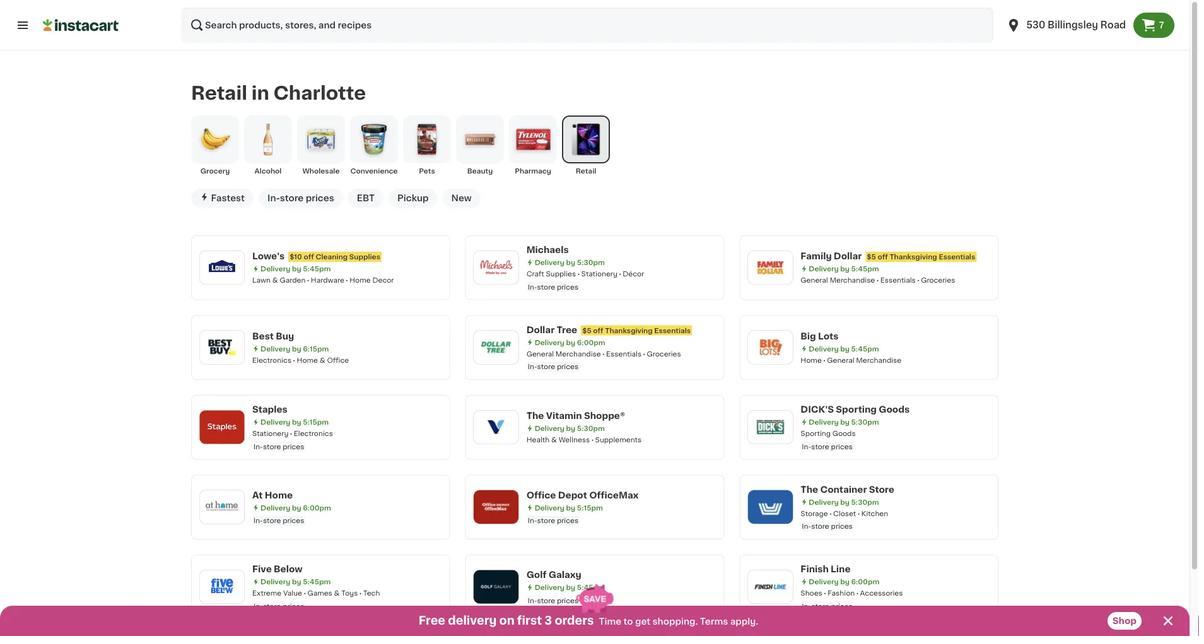 Task type: describe. For each thing, give the bounding box(es) containing it.
by for finish line
[[841, 578, 850, 585]]

in- inside in-store prices button
[[268, 194, 280, 203]]

toys
[[342, 590, 358, 597]]

7
[[1160, 21, 1165, 30]]

0 vertical spatial dollar
[[834, 252, 862, 261]]

the for the vitamin shoppe®
[[527, 412, 544, 420]]

close image
[[1161, 614, 1177, 629]]

store inside craft supplies stationery décor in-store prices
[[538, 283, 555, 290]]

530 billingsley road
[[1027, 21, 1127, 30]]

store inside "shoes fashion accessories in-store prices"
[[812, 603, 830, 610]]

the for the container store
[[801, 485, 819, 494]]

shoppe®
[[584, 412, 626, 420]]

delivery for golf galaxy
[[535, 584, 565, 591]]

5:45pm for golf galaxy
[[577, 584, 605, 591]]

retail in charlotte
[[191, 84, 366, 102]]

home down 6:15pm
[[297, 357, 318, 364]]

alcohol button
[[244, 115, 292, 176]]

staples logo image
[[206, 411, 239, 444]]

merchandise up dick's sporting goods
[[857, 357, 902, 364]]

prices inside 'general merchandise essentials groceries in-store prices'
[[557, 363, 579, 370]]

lowe's $10 off cleaning supplies
[[252, 252, 381, 261]]

buy
[[276, 332, 294, 341]]

delivery down tree
[[535, 339, 565, 346]]

general for general merchandise essentials groceries in-store prices
[[527, 350, 554, 357]]

delivery for office depot officemax
[[535, 504, 565, 511]]

staples
[[252, 405, 288, 414]]

grocery
[[201, 167, 230, 174]]

decor
[[373, 277, 394, 284]]

5:45pm for big lots
[[852, 345, 880, 352]]

store
[[870, 485, 895, 494]]

home left decor
[[350, 277, 371, 284]]

pharmacy
[[515, 167, 552, 174]]

value
[[283, 590, 302, 597]]

merchandise for general merchandise essentials groceries in-store prices
[[556, 350, 601, 357]]

retail for retail
[[576, 167, 597, 174]]

by for five below
[[292, 578, 301, 585]]

delivery by 5:30pm for the vitamin shoppe®
[[535, 425, 605, 432]]

time
[[599, 617, 622, 626]]

delivery for staples
[[261, 419, 291, 426]]

prices down depot
[[557, 517, 579, 524]]

lots
[[819, 332, 839, 341]]

five below
[[252, 565, 303, 574]]

convenience
[[351, 167, 398, 174]]

lowe's logo image
[[206, 251, 239, 284]]

dick's
[[801, 405, 834, 414]]

home right at
[[265, 491, 293, 500]]

prices up orders
[[557, 597, 579, 604]]

garden
[[280, 277, 306, 284]]

wholesale button
[[297, 115, 345, 176]]

games
[[308, 590, 333, 597]]

michaels logo image
[[480, 251, 513, 284]]

billingsley
[[1048, 21, 1099, 30]]

fastest
[[211, 194, 245, 203]]

shopping.
[[653, 617, 698, 626]]

supplements
[[596, 437, 642, 443]]

in-store prices button
[[259, 189, 343, 208]]

get
[[636, 617, 651, 626]]

store inside stationery electronics in-store prices
[[263, 443, 281, 450]]

in- inside "shoes fashion accessories in-store prices"
[[802, 603, 812, 610]]

5:30pm for the vitamin shoppe®
[[577, 425, 605, 432]]

electronics home & office
[[252, 357, 349, 364]]

golf
[[527, 571, 547, 579]]

the vitamin shoppe®
[[527, 412, 626, 420]]

off for dollar tree
[[594, 327, 604, 334]]

finish
[[801, 565, 829, 574]]

supplies inside craft supplies stationery décor in-store prices
[[546, 270, 576, 277]]

big lots
[[801, 332, 839, 341]]

0 vertical spatial delivery by 6:00pm
[[535, 339, 606, 346]]

by for dick's sporting goods
[[841, 419, 850, 426]]

vitamin
[[546, 412, 582, 420]]

delivery down lowe's
[[261, 265, 291, 272]]

in-store prices for office depot officemax
[[528, 517, 579, 524]]

convenience button
[[350, 115, 398, 176]]

wholesale
[[303, 167, 340, 174]]

retail for retail in charlotte
[[191, 84, 247, 102]]

6:15pm
[[303, 345, 329, 352]]

& right lawn
[[273, 277, 278, 284]]

by for best buy
[[292, 345, 301, 352]]

closet
[[834, 510, 857, 517]]

essentials inside 'general merchandise essentials groceries in-store prices'
[[607, 350, 642, 357]]

merchandise for general merchandise essentials groceries
[[830, 277, 876, 284]]

prices down "at home"
[[283, 517, 305, 524]]

wellness
[[559, 437, 590, 443]]

5:30pm for dick's sporting goods
[[852, 419, 880, 426]]

prices inside sporting goods in-store prices
[[832, 443, 853, 450]]

retail button
[[562, 115, 610, 176]]

delivery by 5:15pm for staples
[[261, 419, 329, 426]]

prices inside craft supplies stationery décor in-store prices
[[557, 283, 579, 290]]

lawn & garden hardware home decor
[[252, 277, 394, 284]]

in-store prices for at home
[[254, 517, 305, 524]]

by for michaels
[[567, 259, 576, 266]]

finish line logo image
[[754, 571, 787, 603]]

general merchandise essentials groceries in-store prices
[[527, 350, 681, 370]]

1 horizontal spatial 6:00pm
[[577, 339, 606, 346]]

7 button
[[1134, 13, 1175, 38]]

terms
[[700, 617, 729, 626]]

5:30pm for the container store
[[852, 499, 880, 505]]

& inside the extreme value games & toys tech in-store prices
[[334, 590, 340, 597]]

first
[[517, 615, 542, 626]]

store inside storage closet kitchen in-store prices
[[812, 523, 830, 530]]

retail in charlotte main content
[[0, 50, 1190, 636]]

delivery by 5:30pm for michaels
[[535, 259, 605, 266]]

dick's sporting goods
[[801, 405, 910, 414]]

delivery for best buy
[[261, 345, 291, 352]]

delivery for the container store
[[809, 499, 839, 505]]

on
[[500, 615, 515, 626]]

home general merchandise
[[801, 357, 902, 364]]

kitchen
[[862, 510, 889, 517]]

delivery for the vitamin shoppe®
[[535, 425, 565, 432]]

free
[[419, 615, 446, 626]]

lawn
[[252, 277, 271, 284]]

in- inside the extreme value games & toys tech in-store prices
[[254, 603, 263, 610]]

charlotte
[[274, 84, 366, 102]]

pickup
[[398, 194, 429, 203]]

dick's sporting goods logo image
[[754, 411, 787, 444]]

extreme value games & toys tech in-store prices
[[252, 590, 380, 610]]

pets
[[419, 167, 435, 174]]

delivery for michaels
[[535, 259, 565, 266]]

line
[[831, 565, 851, 574]]

stationery inside stationery electronics in-store prices
[[252, 430, 289, 437]]

essentials inside 'dollar tree $5 off thanksgiving essentials'
[[655, 327, 691, 334]]

by for big lots
[[841, 345, 850, 352]]

delivery by 5:30pm for the container store
[[809, 499, 880, 505]]

store inside sporting goods in-store prices
[[812, 443, 830, 450]]

family dollar $5 off thanksgiving essentials
[[801, 252, 976, 261]]

at home
[[252, 491, 293, 500]]

new button
[[443, 189, 481, 208]]

depot
[[558, 491, 588, 500]]

home down 'big'
[[801, 357, 822, 364]]

delivery for at home
[[261, 504, 291, 511]]

by for the vitamin shoppe®
[[567, 425, 576, 432]]

store up 3
[[538, 597, 555, 604]]

shoes fashion accessories in-store prices
[[801, 590, 904, 610]]

officemax
[[590, 491, 639, 500]]

delivery by 6:00pm for at home
[[261, 504, 331, 511]]

by down tree
[[567, 339, 576, 346]]

6:00pm for at home
[[303, 504, 331, 511]]

off inside lowe's $10 off cleaning supplies
[[304, 253, 314, 260]]

office depot officemax logo image
[[480, 491, 513, 524]]

stationery inside craft supplies stationery décor in-store prices
[[582, 270, 618, 277]]

delivery by 5:45pm down "family"
[[809, 265, 880, 272]]

by for staples
[[292, 419, 301, 426]]

groceries for general merchandise essentials groceries
[[922, 277, 956, 284]]

at
[[252, 491, 263, 500]]

shop button
[[1108, 612, 1142, 630]]

stationery electronics in-store prices
[[252, 430, 333, 450]]

in- up first
[[528, 597, 538, 604]]

shop
[[1113, 617, 1137, 626]]

store inside 'general merchandise essentials groceries in-store prices'
[[538, 363, 555, 370]]

golf galaxy logo image
[[480, 571, 513, 603]]

store down office depot officemax
[[538, 517, 555, 524]]

best buy
[[252, 332, 294, 341]]

delivery by 5:30pm for dick's sporting goods
[[809, 419, 880, 426]]

0 vertical spatial office
[[327, 357, 349, 364]]

health
[[527, 437, 550, 443]]

office depot officemax
[[527, 491, 639, 500]]

3
[[545, 615, 552, 626]]

instacart logo image
[[43, 18, 119, 33]]

by for office depot officemax
[[567, 504, 576, 511]]



Task type: vqa. For each thing, say whether or not it's contained in the screenshot.
the rightmost the Delivery
no



Task type: locate. For each thing, give the bounding box(es) containing it.
1 vertical spatial thanksgiving
[[606, 327, 653, 334]]

Search field
[[182, 8, 994, 43]]

in-store prices for golf galaxy
[[528, 597, 579, 604]]

delivery down staples
[[261, 419, 291, 426]]

delivery down "at home"
[[261, 504, 291, 511]]

prices inside the extreme value games & toys tech in-store prices
[[283, 603, 305, 610]]

beauty
[[468, 167, 493, 174]]

delivery by 6:00pm
[[535, 339, 606, 346], [261, 504, 331, 511], [809, 578, 880, 585]]

sporting goods in-store prices
[[801, 430, 856, 450]]

pickup button
[[389, 189, 438, 208]]

by up wellness
[[567, 425, 576, 432]]

delivery for dick's sporting goods
[[809, 419, 839, 426]]

the vitamin shoppe® logo image
[[480, 411, 513, 444]]

in- inside craft supplies stationery décor in-store prices
[[528, 283, 538, 290]]

5:45pm up games
[[303, 578, 331, 585]]

road
[[1101, 21, 1127, 30]]

1 vertical spatial sporting
[[801, 430, 831, 437]]

1 horizontal spatial retail
[[576, 167, 597, 174]]

container
[[821, 485, 868, 494]]

thanksgiving for tree
[[606, 327, 653, 334]]

storage
[[801, 510, 829, 517]]

1 vertical spatial 6:00pm
[[303, 504, 331, 511]]

electronics
[[252, 357, 292, 364], [294, 430, 333, 437]]

1 vertical spatial $5
[[583, 327, 592, 334]]

2 horizontal spatial delivery by 6:00pm
[[809, 578, 880, 585]]

delivery for big lots
[[809, 345, 839, 352]]

delivery down "family"
[[809, 265, 839, 272]]

to
[[624, 617, 633, 626]]

apply.
[[731, 617, 759, 626]]

delivery down michaels
[[535, 259, 565, 266]]

delivery up health
[[535, 425, 565, 432]]

dollar tree $5 off thanksgiving essentials
[[527, 325, 691, 334]]

store down craft
[[538, 283, 555, 290]]

1 vertical spatial stationery
[[252, 430, 289, 437]]

groceries down 'dollar tree $5 off thanksgiving essentials'
[[647, 350, 681, 357]]

thanksgiving inside family dollar $5 off thanksgiving essentials
[[890, 253, 938, 260]]

prices down tree
[[557, 363, 579, 370]]

sporting
[[837, 405, 877, 414], [801, 430, 831, 437]]

store down dick's
[[812, 443, 830, 450]]

1 horizontal spatial thanksgiving
[[890, 253, 938, 260]]

in- right office depot officemax logo
[[528, 517, 538, 524]]

delivery by 5:45pm up value
[[261, 578, 331, 585]]

0 vertical spatial the
[[527, 412, 544, 420]]

0 vertical spatial electronics
[[252, 357, 292, 364]]

delivery down finish line
[[809, 578, 839, 585]]

essentials inside family dollar $5 off thanksgiving essentials
[[939, 253, 976, 260]]

shoes
[[801, 590, 823, 597]]

prices inside "shoes fashion accessories in-store prices"
[[832, 603, 853, 610]]

5:30pm up craft supplies stationery décor in-store prices
[[577, 259, 605, 266]]

alcohol
[[255, 167, 282, 174]]

general down "family"
[[801, 277, 829, 284]]

big lots logo image
[[754, 331, 787, 364]]

groceries inside 'general merchandise essentials groceries in-store prices'
[[647, 350, 681, 357]]

&
[[273, 277, 278, 284], [320, 357, 325, 364], [552, 437, 557, 443], [334, 590, 340, 597]]

by up closet
[[841, 499, 850, 505]]

by for golf galaxy
[[567, 584, 576, 591]]

off right $10
[[304, 253, 314, 260]]

new
[[452, 194, 472, 203]]

prices inside button
[[306, 194, 334, 203]]

extreme
[[252, 590, 282, 597]]

off
[[304, 253, 314, 260], [878, 253, 889, 260], [594, 327, 604, 334]]

530 billingsley road button
[[999, 8, 1134, 43]]

prices down "fashion"
[[832, 603, 853, 610]]

hardware
[[311, 277, 345, 284]]

2 horizontal spatial 6:00pm
[[852, 578, 880, 585]]

supplies right craft
[[546, 270, 576, 277]]

1 horizontal spatial supplies
[[546, 270, 576, 277]]

prices inside stationery electronics in-store prices
[[283, 443, 305, 450]]

0 vertical spatial goods
[[879, 405, 910, 414]]

delivery down dick's
[[809, 419, 839, 426]]

prices down wholesale
[[306, 194, 334, 203]]

sporting inside sporting goods in-store prices
[[801, 430, 831, 437]]

5:15pm down office depot officemax
[[577, 504, 603, 511]]

by down $10
[[292, 265, 301, 272]]

$5 up general merchandise essentials groceries
[[867, 253, 877, 260]]

delivery by 5:45pm up "garden"
[[261, 265, 331, 272]]

thanksgiving inside 'dollar tree $5 off thanksgiving essentials'
[[606, 327, 653, 334]]

in- down alcohol
[[268, 194, 280, 203]]

accessories
[[861, 590, 904, 597]]

groceries for general merchandise essentials groceries in-store prices
[[647, 350, 681, 357]]

1 horizontal spatial stationery
[[582, 270, 618, 277]]

0 horizontal spatial retail
[[191, 84, 247, 102]]

off for family dollar
[[878, 253, 889, 260]]

merchandise down family dollar $5 off thanksgiving essentials
[[830, 277, 876, 284]]

0 horizontal spatial delivery by 6:00pm
[[261, 504, 331, 511]]

$5 right tree
[[583, 327, 592, 334]]

0 horizontal spatial thanksgiving
[[606, 327, 653, 334]]

by down dick's sporting goods
[[841, 419, 850, 426]]

delivery by 5:30pm up wellness
[[535, 425, 605, 432]]

$10
[[290, 253, 302, 260]]

thanksgiving for dollar
[[890, 253, 938, 260]]

by up general merchandise essentials groceries
[[841, 265, 850, 272]]

delivery by 5:15pm for office depot officemax
[[535, 504, 603, 511]]

general down lots
[[828, 357, 855, 364]]

1 horizontal spatial sporting
[[837, 405, 877, 414]]

ebt
[[357, 194, 375, 203]]

& right health
[[552, 437, 557, 443]]

1 vertical spatial groceries
[[647, 350, 681, 357]]

beauty button
[[456, 115, 504, 176]]

0 horizontal spatial groceries
[[647, 350, 681, 357]]

None search field
[[182, 8, 994, 43]]

0 vertical spatial 5:15pm
[[303, 419, 329, 426]]

stationery
[[582, 270, 618, 277], [252, 430, 289, 437]]

lowe's
[[252, 252, 285, 261]]

stationery left décor
[[582, 270, 618, 277]]

1 vertical spatial office
[[527, 491, 556, 500]]

0 horizontal spatial electronics
[[252, 357, 292, 364]]

in- down storage
[[802, 523, 812, 530]]

golf galaxy
[[527, 571, 582, 579]]

1 vertical spatial delivery by 6:00pm
[[261, 504, 331, 511]]

by down galaxy
[[567, 584, 576, 591]]

the container store
[[801, 485, 895, 494]]

office down 6:15pm
[[327, 357, 349, 364]]

delivery by 5:45pm for big lots
[[809, 345, 880, 352]]

tree
[[557, 325, 578, 334]]

delivery down the big lots
[[809, 345, 839, 352]]

1 vertical spatial 5:15pm
[[577, 504, 603, 511]]

delivery for five below
[[261, 578, 291, 585]]

the up health
[[527, 412, 544, 420]]

by down "at home"
[[292, 504, 301, 511]]

big
[[801, 332, 817, 341]]

1 vertical spatial supplies
[[546, 270, 576, 277]]

store down "at home"
[[263, 517, 281, 524]]

in-store prices inside button
[[268, 194, 334, 203]]

in-store prices down wholesale
[[268, 194, 334, 203]]

off up 'general merchandise essentials groceries in-store prices' at the bottom
[[594, 327, 604, 334]]

5:45pm for five below
[[303, 578, 331, 585]]

0 horizontal spatial 6:00pm
[[303, 504, 331, 511]]

store down shoes
[[812, 603, 830, 610]]

0 horizontal spatial the
[[527, 412, 544, 420]]

1 horizontal spatial 5:15pm
[[577, 504, 603, 511]]

$5 for family dollar
[[867, 253, 877, 260]]

5:15pm for staples
[[303, 419, 329, 426]]

store inside the extreme value games & toys tech in-store prices
[[263, 603, 281, 610]]

essentials
[[939, 253, 976, 260], [881, 277, 916, 284], [655, 327, 691, 334], [607, 350, 642, 357]]

2 vertical spatial delivery by 6:00pm
[[809, 578, 880, 585]]

0 vertical spatial supplies
[[350, 253, 381, 260]]

0 horizontal spatial $5
[[583, 327, 592, 334]]

0 horizontal spatial 5:15pm
[[303, 419, 329, 426]]

1 vertical spatial delivery by 5:15pm
[[535, 504, 603, 511]]

by up "fashion"
[[841, 578, 850, 585]]

fashion
[[828, 590, 855, 597]]

delivery for finish line
[[809, 578, 839, 585]]

merchandise inside 'general merchandise essentials groceries in-store prices'
[[556, 350, 601, 357]]

craft supplies stationery décor in-store prices
[[527, 270, 645, 290]]

1 horizontal spatial dollar
[[834, 252, 862, 261]]

office
[[327, 357, 349, 364], [527, 491, 556, 500]]

general for general merchandise essentials groceries
[[801, 277, 829, 284]]

in-
[[268, 194, 280, 203], [528, 283, 538, 290], [528, 363, 538, 370], [254, 443, 263, 450], [802, 443, 812, 450], [254, 517, 263, 524], [528, 517, 538, 524], [802, 523, 812, 530], [528, 597, 538, 604], [254, 603, 263, 610], [802, 603, 812, 610]]

store down storage
[[812, 523, 830, 530]]

off inside family dollar $5 off thanksgiving essentials
[[878, 253, 889, 260]]

at home logo image
[[206, 491, 239, 524]]

in-store prices down "at home"
[[254, 517, 305, 524]]

retail left in on the left top
[[191, 84, 247, 102]]

in- down shoes
[[802, 603, 812, 610]]

delivery down depot
[[535, 504, 565, 511]]

delivery by 5:45pm down galaxy
[[535, 584, 605, 591]]

grocery button
[[191, 115, 239, 176]]

craft
[[527, 270, 545, 277]]

$5 inside family dollar $5 off thanksgiving essentials
[[867, 253, 877, 260]]

1 horizontal spatial delivery by 6:00pm
[[535, 339, 606, 346]]

by
[[567, 259, 576, 266], [292, 265, 301, 272], [841, 265, 850, 272], [567, 339, 576, 346], [292, 345, 301, 352], [841, 345, 850, 352], [292, 419, 301, 426], [841, 419, 850, 426], [567, 425, 576, 432], [841, 499, 850, 505], [292, 504, 301, 511], [567, 504, 576, 511], [292, 578, 301, 585], [841, 578, 850, 585], [567, 584, 576, 591]]

0 vertical spatial 6:00pm
[[577, 339, 606, 346]]

0 vertical spatial thanksgiving
[[890, 253, 938, 260]]

dollar right "family"
[[834, 252, 862, 261]]

0 vertical spatial delivery by 5:15pm
[[261, 419, 329, 426]]

$5 inside 'dollar tree $5 off thanksgiving essentials'
[[583, 327, 592, 334]]

by up craft supplies stationery décor in-store prices
[[567, 259, 576, 266]]

0 vertical spatial sporting
[[837, 405, 877, 414]]

health & wellness supplements
[[527, 437, 642, 443]]

1 horizontal spatial office
[[527, 491, 556, 500]]

2 horizontal spatial off
[[878, 253, 889, 260]]

1 horizontal spatial electronics
[[294, 430, 333, 437]]

orders
[[555, 615, 594, 626]]

530 billingsley road button
[[1007, 8, 1127, 43]]

5:45pm down lowe's $10 off cleaning supplies
[[303, 265, 331, 272]]

by for the container store
[[841, 499, 850, 505]]

in- inside 'general merchandise essentials groceries in-store prices'
[[528, 363, 538, 370]]

1 horizontal spatial off
[[594, 327, 604, 334]]

electronics inside stationery electronics in-store prices
[[294, 430, 333, 437]]

general inside 'general merchandise essentials groceries in-store prices'
[[527, 350, 554, 357]]

0 horizontal spatial office
[[327, 357, 349, 364]]

store inside button
[[280, 194, 304, 203]]

in- right "dollar tree logo"
[[528, 363, 538, 370]]

0 horizontal spatial delivery by 5:15pm
[[261, 419, 329, 426]]

2 vertical spatial 6:00pm
[[852, 578, 880, 585]]

general merchandise essentials groceries
[[801, 277, 956, 284]]

pharmacy button
[[509, 115, 557, 176]]

supplies inside lowe's $10 off cleaning supplies
[[350, 253, 381, 260]]

office left depot
[[527, 491, 556, 500]]

in- inside stationery electronics in-store prices
[[254, 443, 263, 450]]

by for at home
[[292, 504, 301, 511]]

5:45pm up home general merchandise on the bottom
[[852, 345, 880, 352]]

five below logo image
[[206, 571, 239, 603]]

delivery by 6:00pm down tree
[[535, 339, 606, 346]]

in- down extreme on the bottom left of page
[[254, 603, 263, 610]]

thanksgiving up 'general merchandise essentials groceries in-store prices' at the bottom
[[606, 327, 653, 334]]

goods inside sporting goods in-store prices
[[833, 430, 856, 437]]

5:30pm up kitchen
[[852, 499, 880, 505]]

general right "dollar tree logo"
[[527, 350, 554, 357]]

delivery by 5:45pm for five below
[[261, 578, 331, 585]]

in-store prices
[[268, 194, 334, 203], [254, 517, 305, 524], [528, 517, 579, 524], [528, 597, 579, 604]]

off inside 'dollar tree $5 off thanksgiving essentials'
[[594, 327, 604, 334]]

0 horizontal spatial off
[[304, 253, 314, 260]]

five
[[252, 565, 272, 574]]

1 vertical spatial retail
[[576, 167, 597, 174]]

goods
[[879, 405, 910, 414], [833, 430, 856, 437]]

delivery down golf galaxy in the bottom left of the page
[[535, 584, 565, 591]]

1 horizontal spatial groceries
[[922, 277, 956, 284]]

1 vertical spatial electronics
[[294, 430, 333, 437]]

home
[[350, 277, 371, 284], [297, 357, 318, 364], [801, 357, 822, 364], [265, 491, 293, 500]]

1 horizontal spatial $5
[[867, 253, 877, 260]]

1 vertical spatial dollar
[[527, 325, 555, 334]]

1 horizontal spatial delivery by 5:15pm
[[535, 504, 603, 511]]

décor
[[623, 270, 645, 277]]

cleaning
[[316, 253, 348, 260]]

5:45pm
[[303, 265, 331, 272], [852, 265, 880, 272], [852, 345, 880, 352], [303, 578, 331, 585], [577, 584, 605, 591]]

0 horizontal spatial supplies
[[350, 253, 381, 260]]

in-store prices up 3
[[528, 597, 579, 604]]

thanksgiving
[[890, 253, 938, 260], [606, 327, 653, 334]]

by up home general merchandise on the bottom
[[841, 345, 850, 352]]

1 horizontal spatial the
[[801, 485, 819, 494]]

dollar left tree
[[527, 325, 555, 334]]

delivery by 6:15pm
[[261, 345, 329, 352]]

the container store logo image
[[754, 491, 787, 524]]

by up value
[[292, 578, 301, 585]]

retail
[[191, 84, 247, 102], [576, 167, 597, 174]]

delivery down five below
[[261, 578, 291, 585]]

pets button
[[403, 115, 451, 176]]

0 vertical spatial $5
[[867, 253, 877, 260]]

galaxy
[[549, 571, 582, 579]]

0 horizontal spatial stationery
[[252, 430, 289, 437]]

6:00pm
[[577, 339, 606, 346], [303, 504, 331, 511], [852, 578, 880, 585]]

$5 for dollar tree
[[583, 327, 592, 334]]

0 horizontal spatial sporting
[[801, 430, 831, 437]]

5:45pm up general merchandise essentials groceries
[[852, 265, 880, 272]]

delivery by 5:30pm up craft supplies stationery décor in-store prices
[[535, 259, 605, 266]]

in- inside sporting goods in-store prices
[[802, 443, 812, 450]]

delivery by 5:15pm down depot
[[535, 504, 603, 511]]

prices down closet
[[832, 523, 853, 530]]

1 vertical spatial goods
[[833, 430, 856, 437]]

delivery
[[448, 615, 497, 626]]

& down 6:15pm
[[320, 357, 325, 364]]

0 vertical spatial stationery
[[582, 270, 618, 277]]

sporting down dick's
[[801, 430, 831, 437]]

0 horizontal spatial goods
[[833, 430, 856, 437]]

by down depot
[[567, 504, 576, 511]]

off up general merchandise essentials groceries
[[878, 253, 889, 260]]

0 horizontal spatial dollar
[[527, 325, 555, 334]]

prices down michaels
[[557, 283, 579, 290]]

finish line
[[801, 565, 851, 574]]

$5
[[867, 253, 877, 260], [583, 327, 592, 334]]

save image
[[577, 584, 614, 613]]

6:00pm for finish line
[[852, 578, 880, 585]]

in- down at
[[254, 517, 263, 524]]

in- inside storage closet kitchen in-store prices
[[802, 523, 812, 530]]

prices inside storage closet kitchen in-store prices
[[832, 523, 853, 530]]

family
[[801, 252, 832, 261]]

fastest button
[[191, 189, 254, 208]]

delivery
[[535, 259, 565, 266], [261, 265, 291, 272], [809, 265, 839, 272], [535, 339, 565, 346], [261, 345, 291, 352], [809, 345, 839, 352], [261, 419, 291, 426], [809, 419, 839, 426], [535, 425, 565, 432], [809, 499, 839, 505], [261, 504, 291, 511], [535, 504, 565, 511], [261, 578, 291, 585], [809, 578, 839, 585], [535, 584, 565, 591]]

general
[[801, 277, 829, 284], [527, 350, 554, 357], [828, 357, 855, 364]]

tech
[[363, 590, 380, 597]]

free delivery on first 3 orders time to get shopping. terms apply.
[[419, 615, 759, 626]]

delivery by 6:00pm for finish line
[[809, 578, 880, 585]]

in-store prices down depot
[[528, 517, 579, 524]]

0 vertical spatial groceries
[[922, 277, 956, 284]]

retail right pharmacy
[[576, 167, 597, 174]]

family dollar logo image
[[754, 251, 787, 284]]

in- down craft
[[528, 283, 538, 290]]

delivery by 5:45pm for golf galaxy
[[535, 584, 605, 591]]

ebt button
[[348, 189, 384, 208]]

michaels
[[527, 245, 569, 254]]

0 vertical spatial retail
[[191, 84, 247, 102]]

best buy logo image
[[206, 331, 239, 364]]

in- down dick's
[[802, 443, 812, 450]]

store down extreme on the bottom left of page
[[263, 603, 281, 610]]

prices down staples
[[283, 443, 305, 450]]

delivery by 5:30pm up closet
[[809, 499, 880, 505]]

merchandise down tree
[[556, 350, 601, 357]]

dollar tree logo image
[[480, 331, 513, 364]]

1 horizontal spatial goods
[[879, 405, 910, 414]]

5:30pm for michaels
[[577, 259, 605, 266]]

delivery by 6:00pm down "at home"
[[261, 504, 331, 511]]

5:15pm for office depot officemax
[[577, 504, 603, 511]]

1 vertical spatial the
[[801, 485, 819, 494]]

retail inside button
[[576, 167, 597, 174]]



